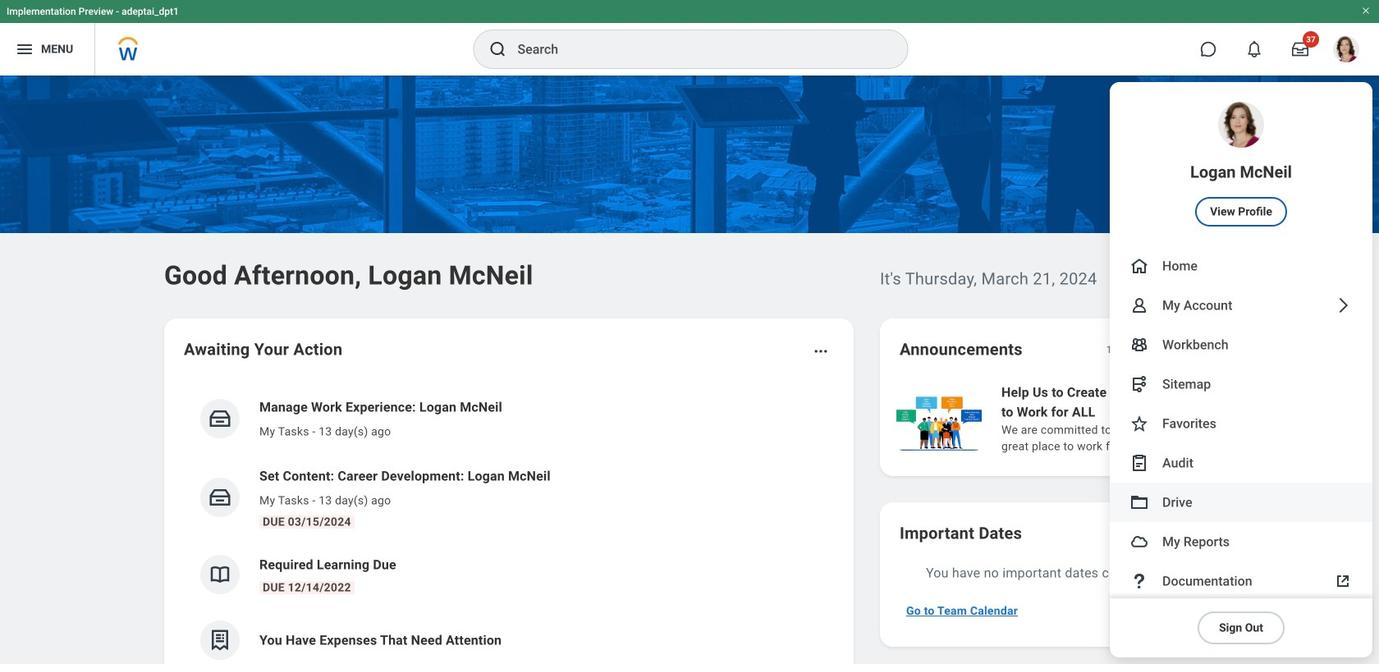 Task type: describe. For each thing, give the bounding box(es) containing it.
10 menu item from the top
[[1111, 562, 1373, 601]]

book open image
[[208, 563, 232, 587]]

ext link image
[[1334, 572, 1354, 591]]

endpoints image
[[1130, 375, 1150, 394]]

6 menu item from the top
[[1111, 404, 1373, 444]]

folder open image
[[1130, 493, 1150, 513]]

justify image
[[15, 39, 34, 59]]

chevron right small image
[[1175, 342, 1191, 358]]

contact card matrix manager image
[[1130, 335, 1150, 355]]

9 menu item from the top
[[1111, 522, 1373, 562]]

paste image
[[1130, 453, 1150, 473]]

7 menu item from the top
[[1111, 444, 1373, 483]]

star image
[[1130, 414, 1150, 434]]

close environment banner image
[[1362, 6, 1372, 16]]

8 menu item from the top
[[1111, 483, 1373, 522]]

notifications large image
[[1247, 41, 1263, 57]]

logan mcneil image
[[1334, 36, 1360, 62]]

inbox image
[[208, 485, 232, 510]]

1 menu item from the top
[[1111, 82, 1373, 246]]

1 horizontal spatial list
[[894, 381, 1380, 457]]

home image
[[1130, 256, 1150, 276]]



Task type: locate. For each thing, give the bounding box(es) containing it.
5 menu item from the top
[[1111, 365, 1373, 404]]

related actions image
[[813, 343, 830, 360]]

main content
[[0, 76, 1380, 665]]

2 menu item from the top
[[1111, 246, 1373, 286]]

inbox large image
[[1293, 41, 1309, 57]]

question image
[[1130, 572, 1150, 591]]

inbox image
[[208, 407, 232, 431]]

dashboard expenses image
[[208, 628, 232, 653]]

menu
[[1111, 82, 1373, 658]]

list
[[894, 381, 1380, 457], [184, 384, 835, 665]]

chevron right image
[[1334, 296, 1354, 315]]

status
[[1107, 343, 1134, 356]]

banner
[[0, 0, 1380, 658]]

0 horizontal spatial list
[[184, 384, 835, 665]]

menu item
[[1111, 82, 1373, 246], [1111, 246, 1373, 286], [1111, 286, 1373, 325], [1111, 325, 1373, 365], [1111, 365, 1373, 404], [1111, 404, 1373, 444], [1111, 444, 1373, 483], [1111, 483, 1373, 522], [1111, 522, 1373, 562], [1111, 562, 1373, 601]]

avatar image
[[1130, 532, 1150, 552]]

3 menu item from the top
[[1111, 286, 1373, 325]]

Search Workday  search field
[[518, 31, 874, 67]]

chevron left small image
[[1145, 342, 1161, 358]]

search image
[[488, 39, 508, 59]]

4 menu item from the top
[[1111, 325, 1373, 365]]



Task type: vqa. For each thing, say whether or not it's contained in the screenshot.
Profile Logan McNeil icon
no



